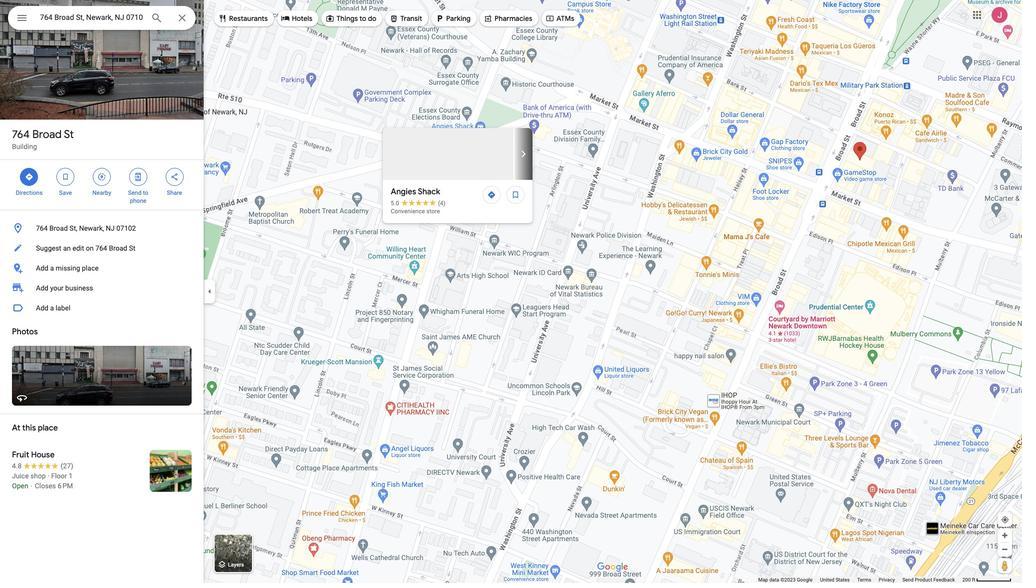 Task type: describe. For each thing, give the bounding box(es) containing it.
 hotels
[[281, 13, 312, 24]]

angies shack element
[[391, 186, 440, 198]]

photos
[[12, 327, 38, 337]]

google account: james peterson  
(james.peterson1902@gmail.com) image
[[992, 7, 1008, 23]]


[[134, 172, 143, 183]]

to inside the "send to phone"
[[143, 190, 148, 197]]

united states button
[[820, 577, 850, 584]]

save image
[[511, 191, 520, 200]]

a for label
[[50, 304, 54, 312]]

none field inside "764 broad st, newark, nj 07102" field
[[40, 11, 143, 23]]

200 ft button
[[962, 578, 1012, 583]]

terms button
[[857, 577, 871, 584]]

st inside 764 broad st building
[[64, 128, 74, 142]]

juice
[[12, 473, 29, 481]]

layers
[[228, 563, 244, 569]]

send for send product feedback
[[902, 578, 913, 583]]


[[170, 172, 179, 183]]

 atms
[[545, 13, 574, 24]]

united
[[820, 578, 834, 583]]

suggest
[[36, 245, 61, 253]]

 search field
[[8, 6, 196, 32]]

07102
[[116, 225, 136, 233]]

 pharmacies
[[484, 13, 532, 24]]

suggest an edit on 764 broad st
[[36, 245, 135, 253]]

on
[[86, 245, 94, 253]]

open
[[12, 483, 28, 491]]

nearby
[[92, 190, 111, 197]]

hotels
[[292, 14, 312, 23]]

add a missing place button
[[0, 258, 204, 278]]

764 broad st building
[[12, 128, 74, 151]]

6 pm
[[58, 483, 73, 491]]

 restaurants
[[218, 13, 268, 24]]

764 for st,
[[36, 225, 48, 233]]

things
[[336, 14, 358, 23]]

 transit
[[389, 13, 422, 24]]

collapse side panel image
[[204, 286, 215, 297]]

phone
[[130, 198, 146, 205]]

broad for st
[[32, 128, 62, 142]]

764 broad st main content
[[0, 0, 204, 584]]

764 for st
[[12, 128, 30, 142]]

store
[[426, 208, 440, 215]]


[[325, 13, 334, 24]]

parking
[[446, 14, 471, 23]]

764 broad st, newark, nj 07102 button
[[0, 219, 204, 239]]

 parking
[[435, 13, 471, 24]]

2 vertical spatial broad
[[109, 245, 127, 253]]

(4)
[[438, 200, 445, 207]]


[[389, 13, 398, 24]]


[[545, 13, 554, 24]]

add a label button
[[0, 298, 204, 318]]

nj
[[106, 225, 115, 233]]

 button
[[8, 6, 36, 32]]

add a missing place
[[36, 264, 99, 272]]

add for add a label
[[36, 304, 48, 312]]

a for missing
[[50, 264, 54, 272]]

add your business link
[[0, 278, 204, 298]]

zoom out image
[[1001, 546, 1009, 554]]

save
[[59, 190, 72, 197]]

5.0 stars 4 reviews image
[[391, 200, 445, 208]]


[[97, 172, 106, 183]]

·
[[48, 473, 49, 481]]

0 horizontal spatial place
[[38, 424, 58, 434]]

send product feedback button
[[902, 577, 955, 584]]

⋅
[[30, 483, 33, 491]]


[[218, 13, 227, 24]]

directions
[[16, 190, 43, 197]]

house
[[31, 451, 55, 461]]

convenience store element
[[391, 208, 440, 215]]

an
[[63, 245, 71, 253]]

map data ©2023 google
[[758, 578, 813, 583]]

zoom in image
[[1001, 532, 1009, 540]]

business
[[65, 284, 93, 292]]

data
[[769, 578, 779, 583]]



Task type: locate. For each thing, give the bounding box(es) containing it.
0 horizontal spatial st
[[64, 128, 74, 142]]

(27)
[[61, 463, 73, 471]]

st down 07102
[[129, 245, 135, 253]]

broad for st,
[[49, 225, 68, 233]]

shack
[[418, 187, 440, 197]]

764 right on
[[95, 245, 107, 253]]

closes
[[35, 483, 56, 491]]

footer inside google maps element
[[758, 577, 962, 584]]

angies
[[391, 187, 416, 197]]

1 vertical spatial a
[[50, 304, 54, 312]]

show street view coverage image
[[998, 559, 1012, 574]]

convenience
[[391, 208, 425, 215]]

0 vertical spatial st
[[64, 128, 74, 142]]

newark,
[[79, 225, 104, 233]]


[[25, 172, 34, 183]]

footer containing map data ©2023 google
[[758, 577, 962, 584]]

None field
[[40, 11, 143, 23]]

missing
[[56, 264, 80, 272]]

restaurants
[[229, 14, 268, 23]]

photos of angies shack region
[[383, 128, 909, 180]]

1 vertical spatial add
[[36, 284, 48, 292]]

label
[[56, 304, 70, 312]]

764 Broad St, Newark, NJ 07102 field
[[8, 6, 196, 30]]

764 broad st, newark, nj 07102
[[36, 225, 136, 233]]

764 up "suggest"
[[36, 225, 48, 233]]

google
[[797, 578, 813, 583]]

privacy
[[879, 578, 895, 583]]

to inside " things to do"
[[359, 14, 366, 23]]

add for add your business
[[36, 284, 48, 292]]

0 vertical spatial broad
[[32, 128, 62, 142]]

fruit house
[[12, 451, 55, 461]]

a left missing
[[50, 264, 54, 272]]

1 vertical spatial send
[[902, 578, 913, 583]]

terms
[[857, 578, 871, 583]]

place inside button
[[82, 264, 99, 272]]

send product feedback
[[902, 578, 955, 583]]

juice shop · floor 1 open ⋅ closes 6 pm
[[12, 473, 73, 491]]

united states
[[820, 578, 850, 583]]

pharmacies
[[495, 14, 532, 23]]

product
[[915, 578, 932, 583]]

to up "phone"
[[143, 190, 148, 197]]

2 add from the top
[[36, 284, 48, 292]]

0 horizontal spatial 764
[[12, 128, 30, 142]]

states
[[836, 578, 850, 583]]

convenience store
[[391, 208, 440, 215]]

st up 
[[64, 128, 74, 142]]

directions image
[[487, 191, 496, 200]]

actions for 764 broad st region
[[0, 160, 204, 210]]

1 horizontal spatial st
[[129, 245, 135, 253]]

add left your
[[36, 284, 48, 292]]

st,
[[70, 225, 77, 233]]


[[484, 13, 493, 24]]

broad
[[32, 128, 62, 142], [49, 225, 68, 233], [109, 245, 127, 253]]

2 vertical spatial 764
[[95, 245, 107, 253]]

add your business
[[36, 284, 93, 292]]

1 vertical spatial broad
[[49, 225, 68, 233]]

1 a from the top
[[50, 264, 54, 272]]

1 horizontal spatial 764
[[36, 225, 48, 233]]

share
[[167, 190, 182, 197]]

1
[[69, 473, 73, 481]]

add
[[36, 264, 48, 272], [36, 284, 48, 292], [36, 304, 48, 312]]

angies shack
[[391, 187, 440, 197]]

send left product
[[902, 578, 913, 583]]

privacy button
[[879, 577, 895, 584]]

1 vertical spatial place
[[38, 424, 58, 434]]

your
[[50, 284, 64, 292]]

send up "phone"
[[128, 190, 141, 197]]

a left label
[[50, 304, 54, 312]]

st inside button
[[129, 245, 135, 253]]

edit
[[72, 245, 84, 253]]

broad left the st,
[[49, 225, 68, 233]]

map
[[758, 578, 768, 583]]

show your location image
[[1001, 516, 1010, 525]]

angies shack tooltip
[[383, 128, 909, 224]]

floor
[[51, 473, 67, 481]]

 things to do
[[325, 13, 376, 24]]

0 vertical spatial a
[[50, 264, 54, 272]]

5.0
[[391, 200, 399, 207]]

0 horizontal spatial send
[[128, 190, 141, 197]]

1 vertical spatial st
[[129, 245, 135, 253]]

0 horizontal spatial to
[[143, 190, 148, 197]]

suggest an edit on 764 broad st button
[[0, 239, 204, 258]]

to left do
[[359, 14, 366, 23]]

1 horizontal spatial send
[[902, 578, 913, 583]]

place
[[82, 264, 99, 272], [38, 424, 58, 434]]

feedback
[[933, 578, 955, 583]]

200 ft
[[962, 578, 975, 583]]

a inside add a missing place button
[[50, 264, 54, 272]]

764 inside 764 broad st building
[[12, 128, 30, 142]]

ft
[[972, 578, 975, 583]]

764
[[12, 128, 30, 142], [36, 225, 48, 233], [95, 245, 107, 253]]

broad down nj
[[109, 245, 127, 253]]

send inside button
[[902, 578, 913, 583]]

send to phone
[[128, 190, 148, 205]]

4.8
[[12, 463, 22, 471]]

do
[[368, 14, 376, 23]]

a inside add a label button
[[50, 304, 54, 312]]

place right this
[[38, 424, 58, 434]]


[[61, 172, 70, 183]]

0 vertical spatial 764
[[12, 128, 30, 142]]

2 horizontal spatial 764
[[95, 245, 107, 253]]


[[16, 11, 28, 25]]

4.8 stars 27 reviews image
[[12, 462, 73, 472]]

st
[[64, 128, 74, 142], [129, 245, 135, 253]]

at this place
[[12, 424, 58, 434]]

2 vertical spatial add
[[36, 304, 48, 312]]

add for add a missing place
[[36, 264, 48, 272]]

1 horizontal spatial place
[[82, 264, 99, 272]]

to
[[359, 14, 366, 23], [143, 190, 148, 197]]

add left label
[[36, 304, 48, 312]]

2 a from the top
[[50, 304, 54, 312]]

google maps element
[[0, 0, 1022, 584]]

place down on
[[82, 264, 99, 272]]

this
[[22, 424, 36, 434]]

fruit
[[12, 451, 29, 461]]

broad inside 764 broad st building
[[32, 128, 62, 142]]

transit
[[400, 14, 422, 23]]

send for send to phone
[[128, 190, 141, 197]]


[[435, 13, 444, 24]]

shop
[[30, 473, 46, 481]]

building
[[12, 143, 37, 151]]

add down "suggest"
[[36, 264, 48, 272]]

©2023
[[780, 578, 796, 583]]

at
[[12, 424, 20, 434]]

0 vertical spatial add
[[36, 264, 48, 272]]

footer
[[758, 577, 962, 584]]

3 add from the top
[[36, 304, 48, 312]]

broad up building
[[32, 128, 62, 142]]

764 up building
[[12, 128, 30, 142]]

0 vertical spatial send
[[128, 190, 141, 197]]

1 vertical spatial to
[[143, 190, 148, 197]]

1 add from the top
[[36, 264, 48, 272]]

send
[[128, 190, 141, 197], [902, 578, 913, 583]]

1 vertical spatial 764
[[36, 225, 48, 233]]

0 vertical spatial place
[[82, 264, 99, 272]]

add a label
[[36, 304, 70, 312]]

0 vertical spatial to
[[359, 14, 366, 23]]

1 horizontal spatial to
[[359, 14, 366, 23]]

atms
[[556, 14, 574, 23]]

200
[[962, 578, 971, 583]]

send inside the "send to phone"
[[128, 190, 141, 197]]



Task type: vqa. For each thing, say whether or not it's contained in the screenshot.


